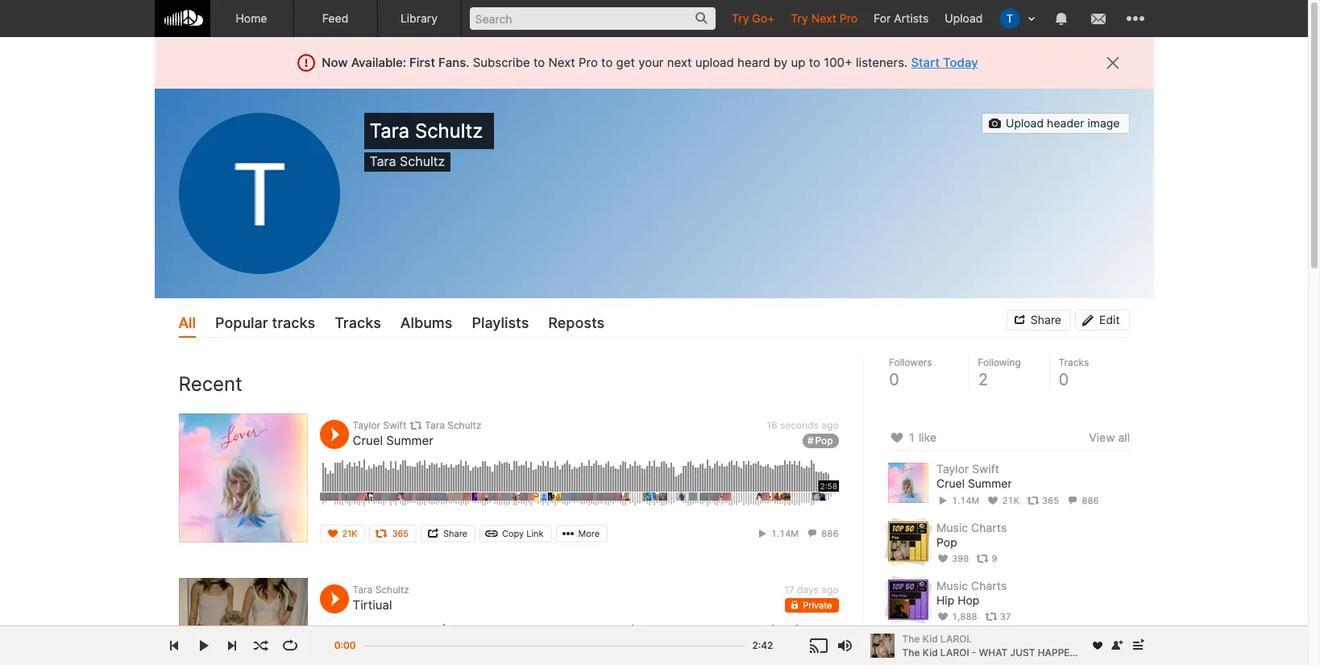 Task type: vqa. For each thing, say whether or not it's contained in the screenshot.
the Copy Link button corresponding to ceilings
no



Task type: describe. For each thing, give the bounding box(es) containing it.
swift for taylor swift
[[383, 419, 407, 431]]

try go+ link
[[724, 0, 783, 36]]

playlists
[[472, 315, 529, 331]]

886 for right 886 link
[[1082, 495, 1099, 506]]

charts for music charts pop
[[971, 521, 1007, 534]]

365 button
[[370, 525, 417, 542]]

1 vertical spatial share
[[444, 528, 468, 539]]

1 horizontal spatial cruel summer element
[[888, 463, 929, 503]]

1 vertical spatial 2
[[908, 651, 916, 665]]

21k button
[[320, 525, 366, 542]]

laroi
[[941, 646, 970, 658]]

365 link
[[1027, 495, 1059, 506]]

following image
[[888, 649, 905, 665]]

taylor swift
[[353, 419, 409, 431]]

upload header image
[[1006, 116, 1121, 130]]

1 horizontal spatial share
[[1031, 313, 1062, 327]]

view all for 1 like
[[1089, 431, 1130, 444]]

fans.
[[439, 55, 470, 70]]

for artists link
[[866, 0, 937, 36]]

days
[[798, 584, 819, 596]]

just
[[1011, 646, 1036, 658]]

886 for the left 886 link
[[822, 528, 839, 539]]

following
[[919, 651, 967, 665]]

all for 1 like
[[1118, 431, 1130, 444]]

upload for upload header image
[[1006, 116, 1044, 130]]

music charts link for hip hop
[[937, 579, 1007, 593]]

music charts pop
[[937, 521, 1007, 549]]

0 horizontal spatial cruel summer element
[[179, 413, 308, 542]]

100+
[[824, 55, 853, 70]]

feed
[[322, 11, 349, 25]]

music charts hip hop
[[937, 579, 1007, 607]]

2 the from the top
[[903, 646, 921, 658]]

1 the from the top
[[903, 633, 921, 645]]

cruel inside taylor swift cruel summer
[[937, 477, 965, 491]]

charts for music charts hip hop
[[971, 579, 1007, 593]]

pop element
[[888, 521, 929, 562]]

try go+
[[732, 11, 775, 25]]

365 inside popup button
[[392, 528, 409, 539]]

like
[[919, 431, 937, 444]]

hip
[[937, 594, 955, 607]]

followers 0
[[889, 357, 932, 390]]

up
[[792, 55, 806, 70]]

1 vertical spatial pop link
[[937, 535, 957, 550]]

1
[[908, 431, 916, 444]]

tracks for tracks
[[335, 315, 381, 331]]

artists
[[894, 11, 929, 25]]

37
[[1000, 612, 1012, 623]]

tara inside tara schultz tirtiual
[[353, 584, 373, 596]]

first
[[410, 55, 435, 70]]

try for try go+
[[732, 11, 750, 25]]

home
[[236, 11, 267, 25]]

now
[[322, 55, 348, 70]]

all
[[179, 315, 196, 331]]

1 horizontal spatial cruel summer link
[[937, 477, 1012, 492]]

1 horizontal spatial share button
[[1007, 310, 1072, 331]]

home link
[[210, 0, 294, 37]]

edit
[[1100, 313, 1121, 327]]

1 horizontal spatial 886 link
[[1067, 495, 1099, 506]]

reposts link
[[549, 310, 605, 338]]

view all for 2 following
[[1089, 651, 1130, 665]]

the kid laroi - what just happened element
[[871, 634, 895, 658]]

21k inside button
[[342, 528, 358, 539]]

tirtiual element
[[179, 578, 308, 665]]

taylor for taylor swift
[[353, 419, 381, 431]]

0:00
[[335, 640, 356, 652]]

upload
[[696, 55, 735, 70]]

0 horizontal spatial pop link
[[803, 434, 839, 448]]

music for hip
[[937, 579, 968, 593]]

next
[[667, 55, 692, 70]]

more
[[579, 528, 600, 539]]

21k link
[[987, 495, 1020, 506]]

albums
[[401, 315, 453, 331]]

17 days ago private
[[785, 584, 839, 611]]

subscribe
[[473, 55, 530, 70]]

next up image
[[1129, 636, 1148, 656]]

popular tracks
[[215, 315, 315, 331]]

1 vertical spatial tara schultz's avatar element
[[179, 113, 340, 274]]

2 inside the following 2
[[978, 370, 989, 390]]

17
[[785, 584, 795, 596]]

go+
[[753, 11, 775, 25]]

private
[[803, 600, 833, 611]]

16
[[767, 419, 778, 431]]

tracks for tracks 0
[[1059, 357, 1089, 369]]

hop
[[958, 594, 980, 607]]

all for 2 following
[[1118, 651, 1130, 665]]

for artists
[[874, 11, 929, 25]]

all link
[[179, 310, 196, 338]]

image
[[1088, 116, 1121, 130]]

reposts
[[549, 315, 605, 331]]

0 for tracks 0
[[1059, 370, 1069, 390]]

the kid laroi. link
[[903, 632, 1083, 646]]

1 vertical spatial share button
[[421, 525, 476, 542]]

ago for cruel summer
[[822, 419, 839, 431]]

2:42
[[753, 640, 774, 652]]

schultz inside tara schultz tirtiual
[[376, 584, 410, 596]]

edit button
[[1076, 310, 1130, 331]]

happened
[[1038, 646, 1091, 658]]

1.14m for 21k
[[952, 495, 980, 506]]

0 vertical spatial tara schultz
[[370, 119, 489, 143]]

music for pop
[[937, 521, 968, 534]]

0 vertical spatial tara schultz link
[[409, 419, 482, 432]]

the kid laroi. the kid laroi - what just happened
[[903, 633, 1091, 658]]

1 horizontal spatial track stats element
[[937, 492, 1130, 509]]

2 following
[[908, 651, 967, 665]]

1 to from the left
[[534, 55, 545, 70]]

followers
[[889, 357, 932, 369]]

swift for taylor swift cruel summer
[[972, 462, 1000, 476]]



Task type: locate. For each thing, give the bounding box(es) containing it.
your
[[639, 55, 664, 70]]

1 horizontal spatial tara schultz's avatar element
[[1000, 8, 1021, 29]]

0 vertical spatial summer
[[386, 433, 434, 448]]

view down 'tracks 0' at the bottom right
[[1089, 431, 1115, 444]]

0 horizontal spatial taylor
[[353, 419, 381, 431]]

summer down taylor swift
[[386, 433, 434, 448]]

pop
[[816, 434, 833, 446], [937, 535, 957, 549]]

next up 100+ at the right top of the page
[[812, 11, 837, 25]]

1 try from the left
[[732, 11, 750, 25]]

cruel summer link down taylor swift
[[353, 433, 434, 448]]

charts up 'hop'
[[971, 579, 1007, 593]]

1 vertical spatial cruel summer link
[[937, 477, 1012, 492]]

1 vertical spatial music
[[937, 579, 968, 593]]

1 vertical spatial 886
[[822, 528, 839, 539]]

taylor down like
[[937, 462, 969, 476]]

next down search "search box"
[[549, 55, 576, 70]]

laroi.
[[941, 633, 973, 645]]

2 try from the left
[[791, 11, 809, 25]]

swift inside taylor swift cruel summer
[[972, 462, 1000, 476]]

2 kid from the top
[[923, 646, 938, 658]]

playlist stats element for music charts hip hop
[[937, 608, 1130, 626]]

swift
[[383, 419, 407, 431], [972, 462, 1000, 476]]

1.14m up 17 on the bottom of page
[[772, 528, 799, 539]]

available:
[[351, 55, 407, 70]]

1.14m
[[952, 495, 980, 506], [772, 528, 799, 539]]

9 link
[[977, 553, 998, 564]]

0 horizontal spatial 0
[[889, 370, 900, 390]]

cruel down like
[[937, 477, 965, 491]]

-
[[972, 646, 977, 658]]

by
[[774, 55, 788, 70]]

taylor swift cruel summer
[[937, 462, 1012, 491]]

0 vertical spatial 1.14m
[[952, 495, 980, 506]]

0 horizontal spatial 886 link
[[806, 528, 839, 539]]

tracks right tracks
[[335, 315, 381, 331]]

swift up '21k' link
[[972, 462, 1000, 476]]

taylor swift link up '21k' link
[[937, 462, 1000, 476]]

cruel down taylor swift
[[353, 433, 383, 448]]

try left "go+"
[[732, 11, 750, 25]]

886 right 365 link
[[1082, 495, 1099, 506]]

header
[[1048, 116, 1085, 130]]

0 vertical spatial 365
[[1042, 495, 1059, 506]]

summer up '21k' link
[[968, 477, 1012, 491]]

0 vertical spatial 2
[[978, 370, 989, 390]]

1 vertical spatial summer
[[968, 477, 1012, 491]]

pop link up 398 link
[[937, 535, 957, 550]]

try right "go+"
[[791, 11, 809, 25]]

1,888
[[952, 612, 978, 623]]

0 vertical spatial all
[[1118, 431, 1130, 444]]

pro
[[840, 11, 858, 25], [579, 55, 598, 70]]

0 vertical spatial 886
[[1082, 495, 1099, 506]]

0 vertical spatial playlist stats element
[[937, 550, 1130, 568]]

view
[[1089, 431, 1115, 444], [1089, 651, 1115, 665]]

2 view all from the top
[[1089, 651, 1130, 665]]

1.14m for 886
[[772, 528, 799, 539]]

2 0 from the left
[[1059, 370, 1069, 390]]

0 horizontal spatial 21k
[[342, 528, 358, 539]]

1 horizontal spatial 2
[[978, 370, 989, 390]]

today
[[943, 55, 979, 70]]

taylor swift link for tara schultz
[[353, 419, 409, 431]]

1 music charts link from the top
[[937, 521, 1007, 534]]

heard
[[738, 55, 771, 70]]

Search search field
[[470, 7, 716, 30]]

tara schultz link
[[409, 419, 482, 432], [353, 584, 410, 596]]

0 inside followers 0
[[889, 370, 900, 390]]

copy link button
[[480, 525, 552, 542]]

2 horizontal spatial to
[[809, 55, 821, 70]]

16 seconds ago pop
[[767, 419, 839, 446]]

0 vertical spatial taylor swift link
[[353, 419, 409, 431]]

view left next up icon
[[1089, 651, 1115, 665]]

cruel summer element
[[179, 413, 308, 542], [888, 463, 929, 503]]

playlist stats element
[[937, 550, 1130, 568], [937, 608, 1130, 626]]

1 vertical spatial upload
[[1006, 116, 1044, 130]]

what
[[979, 646, 1008, 658]]

21k left 365 popup button
[[342, 528, 358, 539]]

taylor
[[353, 419, 381, 431], [937, 462, 969, 476]]

1 vertical spatial view all
[[1089, 651, 1130, 665]]

1 vertical spatial playlist stats element
[[937, 608, 1130, 626]]

upload link
[[937, 0, 992, 36]]

music up 398 link
[[937, 521, 968, 534]]

886 link right 365 link
[[1067, 495, 1099, 506]]

hip hop element
[[888, 580, 929, 620]]

1 vertical spatial taylor swift link
[[937, 462, 1000, 476]]

try next pro link
[[783, 0, 866, 36]]

0 vertical spatial ago
[[822, 419, 839, 431]]

0 for followers 0
[[889, 370, 900, 390]]

charts inside music charts pop
[[971, 521, 1007, 534]]

pro left get
[[579, 55, 598, 70]]

tracks
[[272, 315, 315, 331]]

365
[[1042, 495, 1059, 506], [392, 528, 409, 539]]

pop down seconds
[[816, 434, 833, 446]]

1 vertical spatial taylor
[[937, 462, 969, 476]]

0 vertical spatial cruel
[[353, 433, 383, 448]]

tirtiual link
[[353, 597, 392, 613]]

ago up 'private'
[[822, 584, 839, 596]]

ago right seconds
[[822, 419, 839, 431]]

1 vertical spatial next
[[549, 55, 576, 70]]

ago inside 16 seconds ago pop
[[822, 419, 839, 431]]

0 vertical spatial track stats element
[[937, 492, 1130, 509]]

kid up 2 following
[[923, 633, 938, 645]]

0 vertical spatial music charts link
[[937, 521, 1007, 534]]

kid left laroi
[[923, 646, 938, 658]]

0 vertical spatial swift
[[383, 419, 407, 431]]

cruel summer
[[353, 433, 434, 448]]

1 music from the top
[[937, 521, 968, 534]]

playlist stats element down 365 link
[[937, 550, 1130, 568]]

charts down '21k' link
[[971, 521, 1007, 534]]

1 horizontal spatial cruel
[[937, 477, 965, 491]]

hip hop link
[[937, 594, 980, 608]]

0 inside 'tracks 0'
[[1059, 370, 1069, 390]]

1 horizontal spatial taylor
[[937, 462, 969, 476]]

cruel summer link
[[353, 433, 434, 448], [937, 477, 1012, 492]]

tara schultz link up the tirtiual link
[[353, 584, 410, 596]]

1 horizontal spatial taylor swift link
[[937, 462, 1000, 476]]

tracks
[[335, 315, 381, 331], [1059, 357, 1089, 369]]

1 vertical spatial tracks
[[1059, 357, 1089, 369]]

pop up 398 link
[[937, 535, 957, 549]]

1 horizontal spatial pop
[[937, 535, 957, 549]]

2 to from the left
[[602, 55, 613, 70]]

to left get
[[602, 55, 613, 70]]

popular tracks link
[[215, 310, 315, 338]]

2 music from the top
[[937, 579, 968, 593]]

the right the kid laroi - what just happened element
[[903, 646, 921, 658]]

progress bar
[[364, 638, 745, 665]]

0 horizontal spatial pop
[[816, 434, 833, 446]]

all
[[1118, 431, 1130, 444], [1118, 651, 1130, 665]]

2 ago from the top
[[822, 584, 839, 596]]

music charts link for pop
[[937, 521, 1007, 534]]

1 vertical spatial swift
[[972, 462, 1000, 476]]

2 charts from the top
[[971, 579, 1007, 593]]

playlist stats element for music charts pop
[[937, 550, 1130, 568]]

upload left header
[[1006, 116, 1044, 130]]

more button
[[556, 525, 608, 542]]

cruel
[[353, 433, 383, 448], [937, 477, 965, 491]]

ago
[[822, 419, 839, 431], [822, 584, 839, 596]]

recent
[[179, 373, 243, 396]]

tara schultz link up cruel summer
[[409, 419, 482, 432]]

copy
[[502, 528, 524, 539]]

playlist stats element up just
[[937, 608, 1130, 626]]

2 down following
[[978, 370, 989, 390]]

2 view from the top
[[1089, 651, 1115, 665]]

365 right '21k' link
[[1042, 495, 1059, 506]]

to right subscribe
[[534, 55, 545, 70]]

1 like
[[908, 431, 937, 444]]

tara
[[370, 119, 410, 143], [370, 153, 396, 169], [425, 419, 445, 431], [353, 584, 373, 596]]

0 vertical spatial view
[[1089, 431, 1115, 444]]

share button right 365 popup button
[[421, 525, 476, 542]]

1 vertical spatial kid
[[923, 646, 938, 658]]

1 vertical spatial 886 link
[[806, 528, 839, 539]]

listeners.
[[856, 55, 908, 70]]

link
[[527, 528, 544, 539]]

following
[[978, 357, 1021, 369]]

1 horizontal spatial swift
[[972, 462, 1000, 476]]

2
[[978, 370, 989, 390], [908, 651, 916, 665]]

1 horizontal spatial pop link
[[937, 535, 957, 550]]

tara schultz tirtiual
[[353, 584, 410, 613]]

886 link
[[1067, 495, 1099, 506], [806, 528, 839, 539]]

upload header image button
[[982, 113, 1130, 134]]

share left edit button
[[1031, 313, 1062, 327]]

0 vertical spatial taylor
[[353, 419, 381, 431]]

music charts link up 'hop'
[[937, 579, 1007, 593]]

pro left for
[[840, 11, 858, 25]]

popular
[[215, 315, 268, 331]]

0 horizontal spatial upload
[[945, 11, 983, 25]]

886 up '17 days ago private'
[[822, 528, 839, 539]]

1 horizontal spatial 21k
[[1002, 495, 1020, 506]]

albums link
[[401, 310, 453, 338]]

swift up cruel summer
[[383, 419, 407, 431]]

1 vertical spatial 1.14m
[[772, 528, 799, 539]]

1 vertical spatial pro
[[579, 55, 598, 70]]

1 charts from the top
[[971, 521, 1007, 534]]

None search field
[[462, 0, 724, 36]]

886
[[1082, 495, 1099, 506], [822, 528, 839, 539]]

tirtiual
[[353, 597, 392, 613]]

taylor up cruel summer
[[353, 419, 381, 431]]

2 vertical spatial tara schultz
[[422, 419, 482, 431]]

upload
[[945, 11, 983, 25], [1006, 116, 1044, 130]]

886 link up days
[[806, 528, 839, 539]]

0 horizontal spatial 1.14m
[[772, 528, 799, 539]]

to right up
[[809, 55, 821, 70]]

1 horizontal spatial pro
[[840, 11, 858, 25]]

1 vertical spatial cruel
[[937, 477, 965, 491]]

37 link
[[985, 612, 1012, 623]]

1 vertical spatial ago
[[822, 584, 839, 596]]

2 right following image
[[908, 651, 916, 665]]

1 horizontal spatial 0
[[1059, 370, 1069, 390]]

start today link
[[912, 55, 979, 70]]

0 vertical spatial music
[[937, 521, 968, 534]]

0 vertical spatial tara schultz's avatar element
[[1000, 8, 1021, 29]]

track stats element up 17 on the bottom of page
[[756, 525, 839, 542]]

0 vertical spatial share
[[1031, 313, 1062, 327]]

0 vertical spatial 21k
[[1002, 495, 1020, 506]]

charts
[[971, 521, 1007, 534], [971, 579, 1007, 593]]

music charts link up 398
[[937, 521, 1007, 534]]

tara schultz's avatar element
[[1000, 8, 1021, 29], [179, 113, 340, 274]]

2 music charts link from the top
[[937, 579, 1007, 593]]

share left copy
[[444, 528, 468, 539]]

1 vertical spatial 365
[[392, 528, 409, 539]]

0 horizontal spatial 365
[[392, 528, 409, 539]]

1 playlist stats element from the top
[[937, 550, 1130, 568]]

taylor for taylor swift cruel summer
[[937, 462, 969, 476]]

copy link
[[502, 528, 544, 539]]

1 horizontal spatial to
[[602, 55, 613, 70]]

0 horizontal spatial cruel summer link
[[353, 433, 434, 448]]

0 vertical spatial 886 link
[[1067, 495, 1099, 506]]

like image
[[888, 428, 905, 448]]

upload for upload
[[945, 11, 983, 25]]

0 horizontal spatial tara schultz's avatar element
[[179, 113, 340, 274]]

for
[[874, 11, 891, 25]]

2 all from the top
[[1118, 651, 1130, 665]]

1.14m down taylor swift cruel summer
[[952, 495, 980, 506]]

1 view all from the top
[[1089, 431, 1130, 444]]

21k inside track stats element
[[1002, 495, 1020, 506]]

1 horizontal spatial 365
[[1042, 495, 1059, 506]]

0 right the following 2
[[1059, 370, 1069, 390]]

1 all from the top
[[1118, 431, 1130, 444]]

summer inside taylor swift cruel summer
[[968, 477, 1012, 491]]

0 horizontal spatial share button
[[421, 525, 476, 542]]

the
[[903, 633, 921, 645], [903, 646, 921, 658]]

0 vertical spatial cruel summer link
[[353, 433, 434, 448]]

1 horizontal spatial 886
[[1082, 495, 1099, 506]]

view all
[[1089, 431, 1130, 444], [1089, 651, 1130, 665]]

0 vertical spatial next
[[812, 11, 837, 25]]

0 vertical spatial kid
[[923, 633, 938, 645]]

the kid laroi - what just happened link
[[903, 646, 1091, 660]]

music inside music charts hip hop
[[937, 579, 968, 593]]

0 horizontal spatial try
[[732, 11, 750, 25]]

try next pro
[[791, 11, 858, 25]]

view for like
[[1089, 431, 1115, 444]]

the up following image
[[903, 633, 921, 645]]

pop inside 16 seconds ago pop
[[816, 434, 833, 446]]

summer
[[386, 433, 434, 448], [968, 477, 1012, 491]]

seconds
[[781, 419, 819, 431]]

library
[[401, 11, 438, 25]]

398
[[952, 553, 969, 564]]

playlist stats element containing 398
[[937, 550, 1130, 568]]

track stats element
[[937, 492, 1130, 509], [756, 525, 839, 542]]

pop inside music charts pop
[[937, 535, 957, 549]]

music inside music charts pop
[[937, 521, 968, 534]]

following 2
[[978, 357, 1021, 390]]

pop link down seconds
[[803, 434, 839, 448]]

share button up following
[[1007, 310, 1072, 331]]

1 horizontal spatial next
[[812, 11, 837, 25]]

to
[[534, 55, 545, 70], [602, 55, 613, 70], [809, 55, 821, 70]]

feed link
[[294, 0, 378, 37]]

0 horizontal spatial 2
[[908, 651, 916, 665]]

0 horizontal spatial tracks
[[335, 315, 381, 331]]

get
[[617, 55, 635, 70]]

ago inside '17 days ago private'
[[822, 584, 839, 596]]

1 vertical spatial tara schultz
[[370, 153, 445, 169]]

1 view from the top
[[1089, 431, 1115, 444]]

3 to from the left
[[809, 55, 821, 70]]

0 horizontal spatial taylor swift link
[[353, 419, 409, 431]]

try for try next pro
[[791, 11, 809, 25]]

library link
[[378, 0, 462, 37]]

taylor inside taylor swift cruel summer
[[937, 462, 969, 476]]

0 down followers on the right
[[889, 370, 900, 390]]

1 vertical spatial charts
[[971, 579, 1007, 593]]

0 horizontal spatial next
[[549, 55, 576, 70]]

view for following
[[1089, 651, 1115, 665]]

ago for tirtiual
[[822, 584, 839, 596]]

0 horizontal spatial cruel
[[353, 433, 383, 448]]

1 horizontal spatial try
[[791, 11, 809, 25]]

upload up today
[[945, 11, 983, 25]]

track stats element down taylor swift cruel summer
[[937, 492, 1130, 509]]

398 link
[[937, 553, 969, 564]]

365 inside track stats element
[[1042, 495, 1059, 506]]

taylor swift link for cruel summer
[[937, 462, 1000, 476]]

0 horizontal spatial swift
[[383, 419, 407, 431]]

1 horizontal spatial summer
[[968, 477, 1012, 491]]

0 vertical spatial pro
[[840, 11, 858, 25]]

1 0 from the left
[[889, 370, 900, 390]]

0 horizontal spatial share
[[444, 528, 468, 539]]

0
[[889, 370, 900, 390], [1059, 370, 1069, 390]]

1 ago from the top
[[822, 419, 839, 431]]

cruel summer link up '21k' link
[[937, 477, 1012, 492]]

1 kid from the top
[[923, 633, 938, 645]]

1,888 link
[[937, 612, 978, 623]]

taylor swift link up cruel summer
[[353, 419, 409, 431]]

1 vertical spatial the
[[903, 646, 921, 658]]

tracks 0
[[1059, 357, 1089, 390]]

tara schultz
[[370, 119, 489, 143], [370, 153, 445, 169], [422, 419, 482, 431]]

21k left 365 link
[[1002, 495, 1020, 506]]

playlist stats element containing 1,888
[[937, 608, 1130, 626]]

music up hip
[[937, 579, 968, 593]]

tracks link
[[335, 310, 381, 338]]

1 vertical spatial tara schultz link
[[353, 584, 410, 596]]

2 playlist stats element from the top
[[937, 608, 1130, 626]]

charts inside music charts hip hop
[[971, 579, 1007, 593]]

1 horizontal spatial 1.14m
[[952, 495, 980, 506]]

0 vertical spatial the
[[903, 633, 921, 645]]

9
[[992, 553, 998, 564]]

pop link
[[803, 434, 839, 448], [937, 535, 957, 550]]

0 vertical spatial charts
[[971, 521, 1007, 534]]

0 vertical spatial pop link
[[803, 434, 839, 448]]

0 horizontal spatial track stats element
[[756, 525, 839, 542]]

21k
[[1002, 495, 1020, 506], [342, 528, 358, 539]]

365 right 21k button
[[392, 528, 409, 539]]

tracks down edit button
[[1059, 357, 1089, 369]]

upload inside button
[[1006, 116, 1044, 130]]



